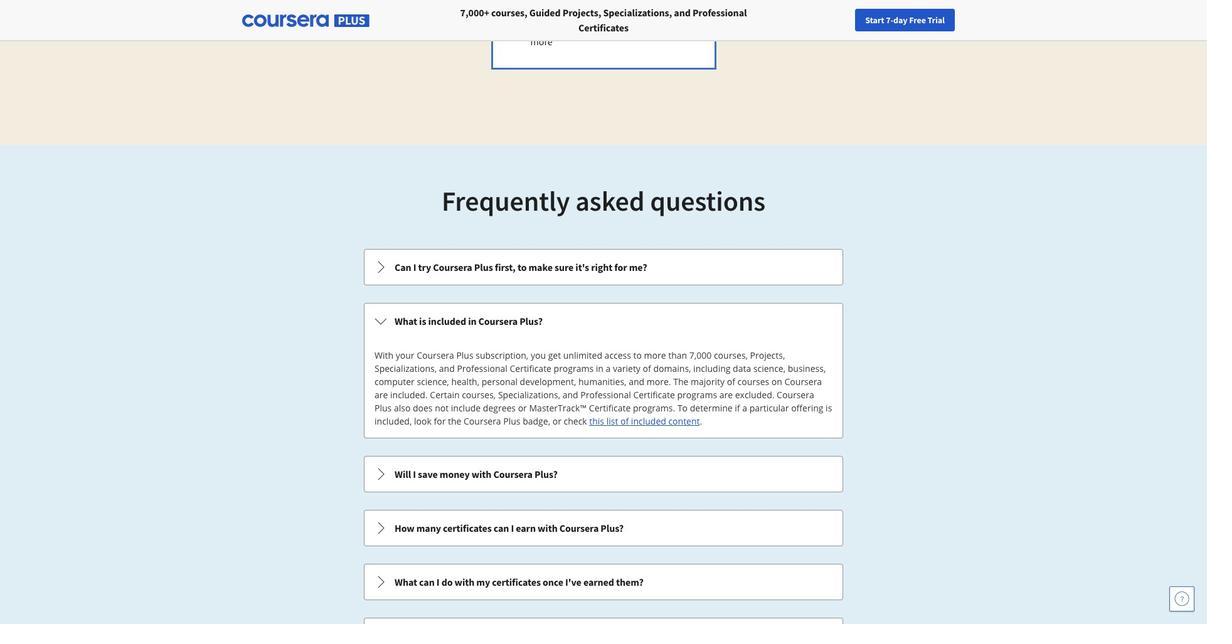 Task type: describe. For each thing, give the bounding box(es) containing it.
professional inside 7,000+ courses, guided projects, specializations, and professional certificates
[[693, 6, 747, 19]]

plus up health,
[[457, 350, 474, 362]]

how
[[395, 522, 415, 535]]

is inside with your coursera plus subscription, you get unlimited access to more than 7,000 courses, projects, specializations, and professional certificate programs in a variety of domains, including data science, business, computer science, health, personal development, humanities, and more. the majority of courses on coursera are included. certain courses, specializations, and professional certificate programs are excluded. coursera plus also does not include degrees or mastertrack™ certificate programs. to determine if a particular offering is included, look for the coursera plus badge, or check
[[826, 402, 833, 414]]

in inside with your coursera plus subscription, you get unlimited access to more than 7,000 courses, projects, specializations, and professional certificate programs in a variety of domains, including data science, business, computer science, health, personal development, humanities, and more. the majority of courses on coursera are included. certain courses, specializations, and professional certificate programs are excluded. coursera plus also does not include degrees or mastertrack™ certificate programs. to determine if a particular offering is included, look for the coursera plus badge, or check
[[596, 363, 604, 375]]

choose
[[531, 0, 562, 3]]

earn
[[516, 522, 536, 535]]

include
[[451, 402, 481, 414]]

badge,
[[523, 416, 551, 427]]

does
[[413, 402, 433, 414]]

7,000+ courses, guided projects, specializations, and professional certificates
[[460, 6, 747, 34]]

projects, inside with your coursera plus subscription, you get unlimited access to more than 7,000 courses, projects, specializations, and professional certificate programs in a variety of domains, including data science, business, computer science, health, personal development, humanities, and more. the majority of courses on coursera are included. certain courses, specializations, and professional certificate programs are excluded. coursera plus also does not include degrees or mastertrack™ certificate programs. to determine if a particular offering is included, look for the coursera plus badge, or check
[[751, 350, 786, 362]]

courses
[[738, 376, 770, 388]]

2 horizontal spatial of
[[727, 376, 736, 388]]

earned
[[584, 576, 614, 589]]

with for certificates
[[455, 576, 475, 589]]

list
[[607, 416, 619, 427]]

specializations, inside 7,000+ courses, guided projects, specializations, and professional certificates
[[604, 6, 672, 19]]

plus up included,
[[375, 402, 392, 414]]

0 horizontal spatial from
[[564, 0, 584, 3]]

7-
[[887, 14, 894, 26]]

for inside with your coursera plus subscription, you get unlimited access to more than 7,000 courses, projects, specializations, and professional certificate programs in a variety of domains, including data science, business, computer science, health, personal development, humanities, and more. the majority of courses on coursera are included. certain courses, specializations, and professional certificate programs are excluded. coursera plus also does not include degrees or mastertrack™ certificate programs. to determine if a particular offering is included, look for the coursera plus badge, or check
[[434, 416, 446, 427]]

2 vertical spatial programs
[[678, 389, 718, 401]]

0 horizontal spatial a
[[606, 363, 611, 375]]

will i save money with coursera plus?
[[395, 468, 558, 481]]

including
[[694, 363, 731, 375]]

excluded.
[[736, 389, 775, 401]]

coursera plus image
[[242, 15, 370, 27]]

find your new career
[[940, 14, 1019, 26]]

what is included in coursera plus?
[[395, 315, 543, 328]]

to inside with your coursera plus subscription, you get unlimited access to more than 7,000 courses, projects, specializations, and professional certificate programs in a variety of domains, including data science, business, computer science, health, personal development, humanities, and more. the majority of courses on coursera are included. certain courses, specializations, and professional certificate programs are excluded. coursera plus also does not include degrees or mastertrack™ certificate programs. to determine if a particular offering is included, look for the coursera plus badge, or check
[[634, 350, 642, 362]]

frequently asked questions
[[442, 184, 766, 218]]

.
[[700, 416, 703, 427]]

list containing can i try coursera plus first, to make sure it's right for me?
[[363, 248, 845, 625]]

2 are from the left
[[720, 389, 733, 401]]

2 vertical spatial courses,
[[462, 389, 496, 401]]

once
[[543, 576, 564, 589]]

majority
[[691, 376, 725, 388]]

what for what can i do with my certificates once i've earned them?
[[395, 576, 417, 589]]

start
[[866, 14, 885, 26]]

i left do
[[437, 576, 440, 589]]

and inside the choose from more than 15 professional certificate programs from industry leaders like google, facebook, and more
[[660, 20, 676, 33]]

make
[[529, 261, 553, 274]]

first,
[[495, 261, 516, 274]]

programs.
[[633, 402, 676, 414]]

the
[[674, 376, 689, 388]]

15
[[632, 0, 642, 3]]

than inside with your coursera plus subscription, you get unlimited access to more than 7,000 courses, projects, specializations, and professional certificate programs in a variety of domains, including data science, business, computer science, health, personal development, humanities, and more. the majority of courses on coursera are included. certain courses, specializations, and professional certificate programs are excluded. coursera plus also does not include degrees or mastertrack™ certificate programs. to determine if a particular offering is included, look for the coursera plus badge, or check
[[669, 350, 687, 362]]

if
[[735, 402, 740, 414]]

this list of included content .
[[590, 416, 703, 427]]

professional inside the choose from more than 15 professional certificate programs from industry leaders like google, facebook, and more
[[644, 0, 695, 3]]

new
[[976, 14, 993, 26]]

money
[[440, 468, 470, 481]]

the
[[448, 416, 462, 427]]

what can i do with my certificates once i've earned them? button
[[365, 565, 843, 600]]

1 vertical spatial courses,
[[714, 350, 748, 362]]

this list of included content link
[[590, 416, 700, 427]]

try
[[418, 261, 431, 274]]

health,
[[452, 376, 480, 388]]

choose from more than 15 professional certificate programs from industry leaders like google, facebook, and more
[[531, 0, 695, 48]]

right
[[591, 261, 613, 274]]

i inside dropdown button
[[413, 468, 416, 481]]

1 vertical spatial included
[[631, 416, 667, 427]]

0 horizontal spatial certificates
[[443, 522, 492, 535]]

this
[[590, 416, 605, 427]]

can i try coursera plus first, to make sure it's right for me?
[[395, 261, 648, 274]]

like
[[563, 20, 578, 33]]

professional up health,
[[457, 363, 508, 375]]

my
[[477, 576, 490, 589]]

many
[[417, 522, 441, 535]]

it's
[[576, 261, 589, 274]]

mastertrack™
[[529, 402, 587, 414]]

trial
[[928, 14, 945, 26]]

frequently
[[442, 184, 570, 218]]

industry
[[640, 5, 675, 18]]

check
[[564, 416, 587, 427]]

included inside dropdown button
[[428, 315, 466, 328]]

them?
[[616, 576, 644, 589]]

subscription,
[[476, 350, 529, 362]]

your for find
[[958, 14, 975, 26]]

certificate up programs.
[[634, 389, 675, 401]]

and inside 7,000+ courses, guided projects, specializations, and professional certificates
[[674, 6, 691, 19]]

1 horizontal spatial from
[[618, 5, 638, 18]]

also
[[394, 402, 411, 414]]

what for what is included in coursera plus?
[[395, 315, 417, 328]]

coursera up health,
[[417, 350, 454, 362]]

look
[[414, 416, 432, 427]]

access
[[605, 350, 631, 362]]

career
[[995, 14, 1019, 26]]

to inside dropdown button
[[518, 261, 527, 274]]

1 horizontal spatial science,
[[754, 363, 786, 375]]

particular
[[750, 402, 789, 414]]

what is included in coursera plus? button
[[365, 304, 843, 339]]

content
[[669, 416, 700, 427]]

not
[[435, 402, 449, 414]]

start 7-day free trial button
[[856, 9, 955, 31]]

included,
[[375, 416, 412, 427]]

certificate up list
[[589, 402, 631, 414]]

help center image
[[1175, 592, 1190, 607]]



Task type: vqa. For each thing, say whether or not it's contained in the screenshot.
on
yes



Task type: locate. For each thing, give the bounding box(es) containing it.
than inside the choose from more than 15 professional certificate programs from industry leaders like google, facebook, and more
[[610, 0, 630, 3]]

plus inside dropdown button
[[474, 261, 493, 274]]

and
[[674, 6, 691, 19], [660, 20, 676, 33], [439, 363, 455, 375], [629, 376, 645, 388], [563, 389, 579, 401]]

with inside what can i do with my certificates once i've earned them? dropdown button
[[455, 576, 475, 589]]

1 horizontal spatial certificates
[[492, 576, 541, 589]]

1 horizontal spatial of
[[643, 363, 651, 375]]

2 horizontal spatial specializations,
[[604, 6, 672, 19]]

0 horizontal spatial can
[[419, 576, 435, 589]]

science, up certain
[[417, 376, 449, 388]]

in up subscription,
[[468, 315, 477, 328]]

or
[[518, 402, 527, 414], [553, 416, 562, 427]]

programs down unlimited
[[554, 363, 594, 375]]

more up 7,000+ courses, guided projects, specializations, and professional certificates
[[586, 0, 608, 3]]

0 horizontal spatial than
[[610, 0, 630, 3]]

0 vertical spatial certificates
[[443, 522, 492, 535]]

0 vertical spatial of
[[643, 363, 651, 375]]

7,000
[[690, 350, 712, 362]]

save
[[418, 468, 438, 481]]

0 vertical spatial than
[[610, 0, 630, 3]]

with inside will i save money with coursera plus? dropdown button
[[472, 468, 492, 481]]

plus? inside dropdown button
[[535, 468, 558, 481]]

google,
[[580, 20, 612, 33]]

2 what from the top
[[395, 576, 417, 589]]

start 7-day free trial
[[866, 14, 945, 26]]

are down computer
[[375, 389, 388, 401]]

professional down humanities,
[[581, 389, 631, 401]]

0 vertical spatial specializations,
[[604, 6, 672, 19]]

0 vertical spatial a
[[606, 363, 611, 375]]

0 vertical spatial programs
[[576, 5, 616, 18]]

courses, right the 7,000+
[[492, 6, 528, 19]]

free
[[910, 14, 926, 26]]

day
[[894, 14, 908, 26]]

list
[[363, 248, 845, 625]]

1 vertical spatial from
[[618, 5, 638, 18]]

1 vertical spatial your
[[396, 350, 415, 362]]

0 vertical spatial in
[[468, 315, 477, 328]]

what can i do with my certificates once i've earned them?
[[395, 576, 644, 589]]

coursera up how many certificates can i earn with coursera plus?
[[494, 468, 533, 481]]

1 vertical spatial a
[[743, 402, 748, 414]]

questions
[[650, 184, 766, 218]]

your right with on the bottom of page
[[396, 350, 415, 362]]

facebook,
[[614, 20, 658, 33]]

specializations, down development,
[[498, 389, 561, 401]]

more down leaders
[[531, 35, 553, 48]]

1 vertical spatial for
[[434, 416, 446, 427]]

can
[[395, 261, 412, 274]]

is inside what is included in coursera plus? dropdown button
[[419, 315, 426, 328]]

0 horizontal spatial or
[[518, 402, 527, 414]]

1 vertical spatial specializations,
[[375, 363, 437, 375]]

certificates
[[443, 522, 492, 535], [492, 576, 541, 589]]

1 horizontal spatial your
[[958, 14, 975, 26]]

sure
[[555, 261, 574, 274]]

courses, up data
[[714, 350, 748, 362]]

included
[[428, 315, 466, 328], [631, 416, 667, 427]]

you
[[531, 350, 546, 362]]

can left earn
[[494, 522, 509, 535]]

for left 'me?' at the right top of the page
[[615, 261, 627, 274]]

specializations, up computer
[[375, 363, 437, 375]]

of down data
[[727, 376, 736, 388]]

personal
[[482, 376, 518, 388]]

or up badge,
[[518, 402, 527, 414]]

i
[[413, 261, 416, 274], [413, 468, 416, 481], [511, 522, 514, 535], [437, 576, 440, 589]]

1 horizontal spatial in
[[596, 363, 604, 375]]

1 vertical spatial what
[[395, 576, 417, 589]]

0 vertical spatial your
[[958, 14, 975, 26]]

projects, inside 7,000+ courses, guided projects, specializations, and professional certificates
[[563, 6, 602, 19]]

1 vertical spatial certificates
[[492, 576, 541, 589]]

i left earn
[[511, 522, 514, 535]]

included down try
[[428, 315, 466, 328]]

i've
[[566, 576, 582, 589]]

0 vertical spatial science,
[[754, 363, 786, 375]]

1 horizontal spatial more
[[586, 0, 608, 3]]

plus?
[[520, 315, 543, 328], [535, 468, 558, 481], [601, 522, 624, 535]]

unlimited
[[564, 350, 603, 362]]

to
[[518, 261, 527, 274], [634, 350, 642, 362]]

1 vertical spatial or
[[553, 416, 562, 427]]

0 vertical spatial more
[[586, 0, 608, 3]]

None search field
[[173, 8, 474, 33]]

coursera down business,
[[785, 376, 822, 388]]

certificates
[[579, 21, 629, 34]]

i right will
[[413, 468, 416, 481]]

professional right industry
[[693, 6, 747, 19]]

guided
[[530, 6, 561, 19]]

7,000+
[[460, 6, 490, 19]]

with right earn
[[538, 522, 558, 535]]

0 horizontal spatial is
[[419, 315, 426, 328]]

2 vertical spatial of
[[621, 416, 629, 427]]

more inside with your coursera plus subscription, you get unlimited access to more than 7,000 courses, projects, specializations, and professional certificate programs in a variety of domains, including data science, business, computer science, health, personal development, humanities, and more. the majority of courses on coursera are included. certain courses, specializations, and professional certificate programs are excluded. coursera plus also does not include degrees or mastertrack™ certificate programs. to determine if a particular offering is included, look for the coursera plus badge, or check
[[644, 350, 666, 362]]

0 horizontal spatial included
[[428, 315, 466, 328]]

coursera inside will i save money with coursera plus? dropdown button
[[494, 468, 533, 481]]

is right offering
[[826, 402, 833, 414]]

coursera inside what is included in coursera plus? dropdown button
[[479, 315, 518, 328]]

1 vertical spatial more
[[531, 35, 553, 48]]

with inside how many certificates can i earn with coursera plus? dropdown button
[[538, 522, 558, 535]]

your right find
[[958, 14, 975, 26]]

0 vertical spatial or
[[518, 402, 527, 414]]

of
[[643, 363, 651, 375], [727, 376, 736, 388], [621, 416, 629, 427]]

2 horizontal spatial more
[[644, 350, 666, 362]]

humanities,
[[579, 376, 627, 388]]

can
[[494, 522, 509, 535], [419, 576, 435, 589]]

coursera right try
[[433, 261, 473, 274]]

of up more.
[[643, 363, 651, 375]]

more
[[586, 0, 608, 3], [531, 35, 553, 48], [644, 350, 666, 362]]

to right first,
[[518, 261, 527, 274]]

0 horizontal spatial to
[[518, 261, 527, 274]]

with right money
[[472, 468, 492, 481]]

what down can
[[395, 315, 417, 328]]

how many certificates can i earn with coursera plus? button
[[365, 511, 843, 546]]

plus? down will i save money with coursera plus? dropdown button
[[601, 522, 624, 535]]

1 vertical spatial projects,
[[751, 350, 786, 362]]

your for with
[[396, 350, 415, 362]]

1 horizontal spatial included
[[631, 416, 667, 427]]

business,
[[788, 363, 826, 375]]

professional up industry
[[644, 0, 695, 3]]

plus? down badge,
[[535, 468, 558, 481]]

projects,
[[563, 6, 602, 19], [751, 350, 786, 362]]

0 horizontal spatial more
[[531, 35, 553, 48]]

more up domains,
[[644, 350, 666, 362]]

1 horizontal spatial or
[[553, 416, 562, 427]]

1 vertical spatial in
[[596, 363, 604, 375]]

courses, up 'include'
[[462, 389, 496, 401]]

leaders
[[531, 20, 561, 33]]

1 horizontal spatial are
[[720, 389, 733, 401]]

0 horizontal spatial science,
[[417, 376, 449, 388]]

coursera up subscription,
[[479, 315, 518, 328]]

are
[[375, 389, 388, 401], [720, 389, 733, 401]]

can left do
[[419, 576, 435, 589]]

0 vertical spatial included
[[428, 315, 466, 328]]

1 horizontal spatial specializations,
[[498, 389, 561, 401]]

for down not
[[434, 416, 446, 427]]

in inside dropdown button
[[468, 315, 477, 328]]

development,
[[520, 376, 576, 388]]

0 vertical spatial plus?
[[520, 315, 543, 328]]

data
[[733, 363, 751, 375]]

professional
[[644, 0, 695, 3], [693, 6, 747, 19], [457, 363, 508, 375], [581, 389, 631, 401]]

0 vertical spatial what
[[395, 315, 417, 328]]

1 vertical spatial with
[[538, 522, 558, 535]]

of right list
[[621, 416, 629, 427]]

than left 15
[[610, 0, 630, 3]]

included.
[[390, 389, 428, 401]]

me?
[[629, 261, 648, 274]]

0 vertical spatial from
[[564, 0, 584, 3]]

for
[[615, 261, 627, 274], [434, 416, 446, 427]]

in up humanities,
[[596, 363, 604, 375]]

certificate down choose
[[531, 5, 574, 18]]

1 what from the top
[[395, 315, 417, 328]]

courses, inside 7,000+ courses, guided projects, specializations, and professional certificates
[[492, 6, 528, 19]]

plus left first,
[[474, 261, 493, 274]]

1 vertical spatial science,
[[417, 376, 449, 388]]

projects, up like
[[563, 6, 602, 19]]

computer
[[375, 376, 415, 388]]

what left do
[[395, 576, 417, 589]]

certificates right "my"
[[492, 576, 541, 589]]

0 horizontal spatial projects,
[[563, 6, 602, 19]]

0 horizontal spatial for
[[434, 416, 446, 427]]

1 vertical spatial plus?
[[535, 468, 558, 481]]

i left try
[[413, 261, 416, 274]]

with
[[472, 468, 492, 481], [538, 522, 558, 535], [455, 576, 475, 589]]

what
[[395, 315, 417, 328], [395, 576, 417, 589]]

1 horizontal spatial than
[[669, 350, 687, 362]]

1 horizontal spatial projects,
[[751, 350, 786, 362]]

specializations, down 15
[[604, 6, 672, 19]]

courses,
[[492, 6, 528, 19], [714, 350, 748, 362], [462, 389, 496, 401]]

0 horizontal spatial your
[[396, 350, 415, 362]]

degrees
[[483, 402, 516, 414]]

1 vertical spatial can
[[419, 576, 435, 589]]

will i save money with coursera plus? button
[[365, 457, 843, 492]]

coursera inside can i try coursera plus first, to make sure it's right for me? dropdown button
[[433, 261, 473, 274]]

is down try
[[419, 315, 426, 328]]

0 vertical spatial for
[[615, 261, 627, 274]]

plus
[[474, 261, 493, 274], [457, 350, 474, 362], [375, 402, 392, 414], [504, 416, 521, 427]]

science, up "on"
[[754, 363, 786, 375]]

1 vertical spatial programs
[[554, 363, 594, 375]]

0 vertical spatial is
[[419, 315, 426, 328]]

than
[[610, 0, 630, 3], [669, 350, 687, 362]]

0 vertical spatial with
[[472, 468, 492, 481]]

1 vertical spatial of
[[727, 376, 736, 388]]

with right do
[[455, 576, 475, 589]]

projects, up "on"
[[751, 350, 786, 362]]

certificate inside the choose from more than 15 professional certificate programs from industry leaders like google, facebook, and more
[[531, 5, 574, 18]]

0 vertical spatial projects,
[[563, 6, 602, 19]]

2 vertical spatial plus?
[[601, 522, 624, 535]]

plus down degrees
[[504, 416, 521, 427]]

1 horizontal spatial to
[[634, 350, 642, 362]]

get
[[548, 350, 561, 362]]

0 horizontal spatial are
[[375, 389, 388, 401]]

can i try coursera plus first, to make sure it's right for me? button
[[365, 250, 843, 285]]

2 vertical spatial with
[[455, 576, 475, 589]]

coursera right earn
[[560, 522, 599, 535]]

find
[[940, 14, 956, 26]]

certificate
[[531, 5, 574, 18], [510, 363, 552, 375], [634, 389, 675, 401], [589, 402, 631, 414]]

with your coursera plus subscription, you get unlimited access to more than 7,000 courses, projects, specializations, and professional certificate programs in a variety of domains, including data science, business, computer science, health, personal development, humanities, and more. the majority of courses on coursera are included. certain courses, specializations, and professional certificate programs are excluded. coursera plus also does not include degrees or mastertrack™ certificate programs. to determine if a particular offering is included, look for the coursera plus badge, or check
[[375, 350, 833, 427]]

are up determine
[[720, 389, 733, 401]]

coursera up offering
[[777, 389, 815, 401]]

than up domains,
[[669, 350, 687, 362]]

0 vertical spatial to
[[518, 261, 527, 274]]

from up like
[[564, 0, 584, 3]]

for inside can i try coursera plus first, to make sure it's right for me? dropdown button
[[615, 261, 627, 274]]

0 horizontal spatial of
[[621, 416, 629, 427]]

certificates right many
[[443, 522, 492, 535]]

included down programs.
[[631, 416, 667, 427]]

0 vertical spatial courses,
[[492, 6, 528, 19]]

coursera inside how many certificates can i earn with coursera plus? dropdown button
[[560, 522, 599, 535]]

with
[[375, 350, 394, 362]]

0 horizontal spatial in
[[468, 315, 477, 328]]

in
[[468, 315, 477, 328], [596, 363, 604, 375]]

or down mastertrack™
[[553, 416, 562, 427]]

certain
[[430, 389, 460, 401]]

0 vertical spatial can
[[494, 522, 509, 535]]

do
[[442, 576, 453, 589]]

0 horizontal spatial specializations,
[[375, 363, 437, 375]]

1 vertical spatial than
[[669, 350, 687, 362]]

coursera
[[433, 261, 473, 274], [479, 315, 518, 328], [417, 350, 454, 362], [785, 376, 822, 388], [777, 389, 815, 401], [464, 416, 501, 427], [494, 468, 533, 481], [560, 522, 599, 535]]

determine
[[690, 402, 733, 414]]

your inside with your coursera plus subscription, you get unlimited access to more than 7,000 courses, projects, specializations, and professional certificate programs in a variety of domains, including data science, business, computer science, health, personal development, humanities, and more. the majority of courses on coursera are included. certain courses, specializations, and professional certificate programs are excluded. coursera plus also does not include degrees or mastertrack™ certificate programs. to determine if a particular offering is included, look for the coursera plus badge, or check
[[396, 350, 415, 362]]

offering
[[792, 402, 824, 414]]

more.
[[647, 376, 671, 388]]

2 vertical spatial specializations,
[[498, 389, 561, 401]]

from down 15
[[618, 5, 638, 18]]

1 horizontal spatial is
[[826, 402, 833, 414]]

find your new career link
[[934, 13, 1025, 28]]

domains,
[[654, 363, 691, 375]]

asked
[[576, 184, 645, 218]]

programs
[[576, 5, 616, 18], [554, 363, 594, 375], [678, 389, 718, 401]]

to up variety
[[634, 350, 642, 362]]

how many certificates can i earn with coursera plus?
[[395, 522, 624, 535]]

will
[[395, 468, 411, 481]]

1 vertical spatial is
[[826, 402, 833, 414]]

2 vertical spatial more
[[644, 350, 666, 362]]

plus? up you at the left of page
[[520, 315, 543, 328]]

a up humanities,
[[606, 363, 611, 375]]

on
[[772, 376, 783, 388]]

programs inside the choose from more than 15 professional certificate programs from industry leaders like google, facebook, and more
[[576, 5, 616, 18]]

coursera down 'include'
[[464, 416, 501, 427]]

1 horizontal spatial for
[[615, 261, 627, 274]]

programs up "google,"
[[576, 5, 616, 18]]

1 vertical spatial to
[[634, 350, 642, 362]]

1 are from the left
[[375, 389, 388, 401]]

a right the if
[[743, 402, 748, 414]]

programs down majority
[[678, 389, 718, 401]]

variety
[[613, 363, 641, 375]]

with for plus?
[[472, 468, 492, 481]]

1 horizontal spatial a
[[743, 402, 748, 414]]

1 horizontal spatial can
[[494, 522, 509, 535]]

certificate down you at the left of page
[[510, 363, 552, 375]]



